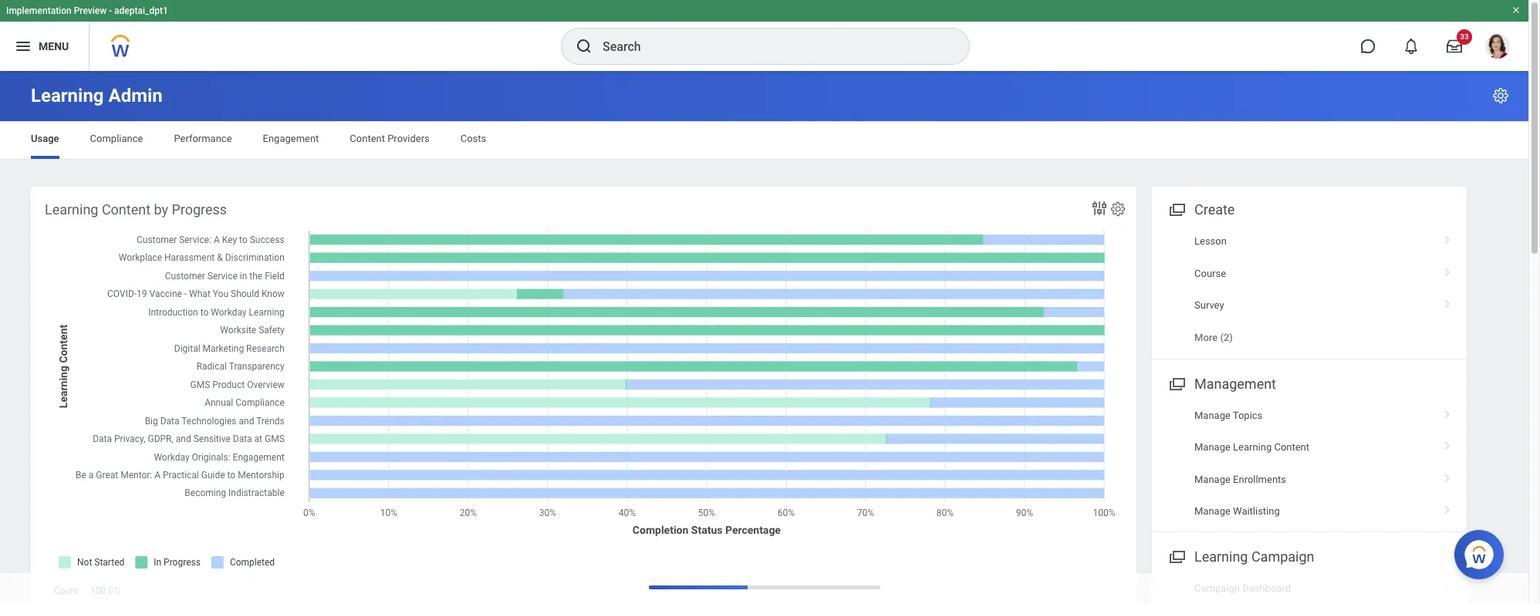 Task type: vqa. For each thing, say whether or not it's contained in the screenshot.
chevron right image in Survey link
yes



Task type: locate. For each thing, give the bounding box(es) containing it.
close environment banner image
[[1512, 5, 1521, 15]]

course link
[[1152, 257, 1467, 289]]

menu group image
[[1166, 198, 1187, 219], [1166, 372, 1187, 393], [1166, 546, 1187, 567]]

manage down manage enrollments
[[1195, 505, 1231, 517]]

campaign
[[1252, 549, 1315, 565], [1195, 583, 1240, 595]]

configure this page image
[[1492, 86, 1510, 105]]

3 chevron right image from the top
[[1438, 468, 1458, 483]]

manage topics link
[[1152, 400, 1467, 431]]

0 vertical spatial list
[[1152, 225, 1467, 354]]

3 manage from the top
[[1195, 473, 1231, 485]]

0 horizontal spatial content
[[102, 201, 151, 218]]

0 horizontal spatial campaign
[[1195, 583, 1240, 595]]

manage
[[1195, 410, 1231, 421], [1195, 442, 1231, 453], [1195, 473, 1231, 485], [1195, 505, 1231, 517]]

chevron right image for manage topics
[[1438, 404, 1458, 420]]

chevron right image inside manage learning content link
[[1438, 436, 1458, 452]]

content
[[350, 133, 385, 144], [102, 201, 151, 218], [1274, 442, 1310, 453]]

more (2) button
[[1195, 331, 1233, 345]]

chevron right image
[[1438, 230, 1458, 245], [1438, 436, 1458, 452], [1438, 468, 1458, 483], [1438, 500, 1458, 515]]

manage for manage learning content
[[1195, 442, 1231, 453]]

manage down the manage topics
[[1195, 442, 1231, 453]]

2 manage from the top
[[1195, 442, 1231, 453]]

campaign up dashboard
[[1252, 549, 1315, 565]]

chevron right image inside manage topics link
[[1438, 404, 1458, 420]]

manage up the manage waitlisting
[[1195, 473, 1231, 485]]

100.0% button
[[90, 585, 122, 597]]

learning inside list
[[1233, 442, 1272, 453]]

learning
[[31, 85, 104, 106], [45, 201, 98, 218], [1233, 442, 1272, 453], [1195, 549, 1248, 565]]

3 chevron right image from the top
[[1438, 404, 1458, 420]]

2 horizontal spatial content
[[1274, 442, 1310, 453]]

learning up campaign dashboard
[[1195, 549, 1248, 565]]

learning down usage
[[45, 201, 98, 218]]

campaign down learning campaign
[[1195, 583, 1240, 595]]

1 horizontal spatial campaign
[[1252, 549, 1315, 565]]

0 vertical spatial menu group image
[[1166, 198, 1187, 219]]

4 chevron right image from the top
[[1438, 578, 1458, 593]]

2 chevron right image from the top
[[1438, 294, 1458, 309]]

1 vertical spatial content
[[102, 201, 151, 218]]

1 chevron right image from the top
[[1438, 230, 1458, 245]]

content down manage topics link
[[1274, 442, 1310, 453]]

2 chevron right image from the top
[[1438, 436, 1458, 452]]

manage waitlisting link
[[1152, 495, 1467, 527]]

performance
[[174, 133, 232, 144]]

learning content by progress
[[45, 201, 227, 218]]

(2)
[[1220, 332, 1233, 344]]

Search Workday  search field
[[603, 29, 938, 63]]

count
[[54, 586, 79, 597]]

topics
[[1233, 410, 1263, 421]]

chevron right image
[[1438, 262, 1458, 277], [1438, 294, 1458, 309], [1438, 404, 1458, 420], [1438, 578, 1458, 593]]

chevron right image for manage enrollments
[[1438, 468, 1458, 483]]

compliance
[[90, 133, 143, 144]]

1 horizontal spatial content
[[350, 133, 385, 144]]

1 manage from the top
[[1195, 410, 1231, 421]]

2 vertical spatial menu group image
[[1166, 546, 1187, 567]]

1 list from the top
[[1152, 225, 1467, 354]]

2 vertical spatial content
[[1274, 442, 1310, 453]]

content providers
[[350, 133, 430, 144]]

menu group image for learning campaign
[[1166, 546, 1187, 567]]

inbox large image
[[1447, 39, 1462, 54]]

2 list from the top
[[1152, 400, 1467, 527]]

notifications large image
[[1404, 39, 1419, 54]]

more
[[1195, 332, 1218, 344]]

4 chevron right image from the top
[[1438, 500, 1458, 515]]

chevron right image for manage waitlisting
[[1438, 500, 1458, 515]]

2 menu group image from the top
[[1166, 372, 1187, 393]]

learning up usage
[[31, 85, 104, 106]]

1 vertical spatial menu group image
[[1166, 372, 1187, 393]]

management
[[1195, 376, 1276, 392]]

list containing manage topics
[[1152, 400, 1467, 527]]

menu
[[39, 40, 69, 52]]

chevron right image inside lesson link
[[1438, 230, 1458, 245]]

learning for content
[[45, 201, 98, 218]]

manage enrollments link
[[1152, 463, 1467, 495]]

manage learning content
[[1195, 442, 1310, 453]]

by
[[154, 201, 168, 218]]

list for management
[[1152, 400, 1467, 527]]

manage for manage enrollments
[[1195, 473, 1231, 485]]

chevron right image inside manage enrollments link
[[1438, 468, 1458, 483]]

tab list containing usage
[[15, 122, 1513, 159]]

3 menu group image from the top
[[1166, 546, 1187, 567]]

chevron right image for campaign dashboard
[[1438, 578, 1458, 593]]

chevron right image inside survey link
[[1438, 294, 1458, 309]]

campaign dashboard link
[[1152, 573, 1467, 604]]

learning down the topics
[[1233, 442, 1272, 453]]

chevron right image inside course link
[[1438, 262, 1458, 277]]

tab list
[[15, 122, 1513, 159]]

1 menu group image from the top
[[1166, 198, 1187, 219]]

implementation
[[6, 5, 72, 16]]

chevron right image inside campaign dashboard link
[[1438, 578, 1458, 593]]

-
[[109, 5, 112, 16]]

1 chevron right image from the top
[[1438, 262, 1458, 277]]

1 vertical spatial list
[[1152, 400, 1467, 527]]

manage left the topics
[[1195, 410, 1231, 421]]

waitlisting
[[1233, 505, 1280, 517]]

content left the providers
[[350, 133, 385, 144]]

list containing lesson
[[1152, 225, 1467, 354]]

menu group image for create
[[1166, 198, 1187, 219]]

content left by
[[102, 201, 151, 218]]

list
[[1152, 225, 1467, 354], [1152, 400, 1467, 527]]

chevron right image inside manage waitlisting link
[[1438, 500, 1458, 515]]

configure learning content by progress image
[[1110, 201, 1127, 218]]

4 manage from the top
[[1195, 505, 1231, 517]]

0 vertical spatial content
[[350, 133, 385, 144]]



Task type: describe. For each thing, give the bounding box(es) containing it.
learning for campaign
[[1195, 549, 1248, 565]]

manage learning content link
[[1152, 431, 1467, 463]]

chevron right image for lesson
[[1438, 230, 1458, 245]]

1 vertical spatial campaign
[[1195, 583, 1240, 595]]

learning admin main content
[[0, 71, 1529, 604]]

manage topics
[[1195, 410, 1263, 421]]

costs
[[461, 133, 486, 144]]

engagement
[[263, 133, 319, 144]]

adeptai_dpt1
[[114, 5, 168, 16]]

preview
[[74, 5, 107, 16]]

menu button
[[0, 22, 89, 71]]

create
[[1195, 201, 1235, 218]]

33
[[1460, 32, 1469, 41]]

implementation preview -   adeptai_dpt1
[[6, 5, 168, 16]]

learning admin
[[31, 85, 163, 106]]

more (2) link
[[1152, 321, 1467, 354]]

campaign dashboard
[[1195, 583, 1291, 595]]

lesson link
[[1152, 225, 1467, 257]]

tab list inside learning admin main content
[[15, 122, 1513, 159]]

usage
[[31, 133, 59, 144]]

configure and view chart data image
[[1090, 199, 1109, 218]]

chevron right image for survey
[[1438, 294, 1458, 309]]

more (2)
[[1195, 332, 1233, 344]]

menu group image for management
[[1166, 372, 1187, 393]]

learning content by progress element
[[31, 187, 1137, 604]]

learning campaign
[[1195, 549, 1315, 565]]

chevron right image for course
[[1438, 262, 1458, 277]]

survey link
[[1152, 289, 1467, 321]]

manage for manage waitlisting
[[1195, 505, 1231, 517]]

content inside manage learning content link
[[1274, 442, 1310, 453]]

33 button
[[1438, 29, 1472, 63]]

justify image
[[14, 37, 32, 56]]

progress
[[172, 201, 227, 218]]

manage waitlisting
[[1195, 505, 1280, 517]]

admin
[[108, 85, 163, 106]]

list for create
[[1152, 225, 1467, 354]]

manage for manage topics
[[1195, 410, 1231, 421]]

survey
[[1195, 299, 1224, 311]]

menu banner
[[0, 0, 1529, 71]]

chevron right image for manage learning content
[[1438, 436, 1458, 452]]

search image
[[575, 37, 593, 56]]

dashboard
[[1243, 583, 1291, 595]]

providers
[[388, 133, 430, 144]]

manage enrollments
[[1195, 473, 1286, 485]]

course
[[1195, 267, 1226, 279]]

0 vertical spatial campaign
[[1252, 549, 1315, 565]]

profile logan mcneil image
[[1486, 34, 1510, 62]]

enrollments
[[1233, 473, 1286, 485]]

100.0%
[[90, 586, 120, 597]]

content inside learning content by progress element
[[102, 201, 151, 218]]

learning for admin
[[31, 85, 104, 106]]

lesson
[[1195, 235, 1227, 247]]



